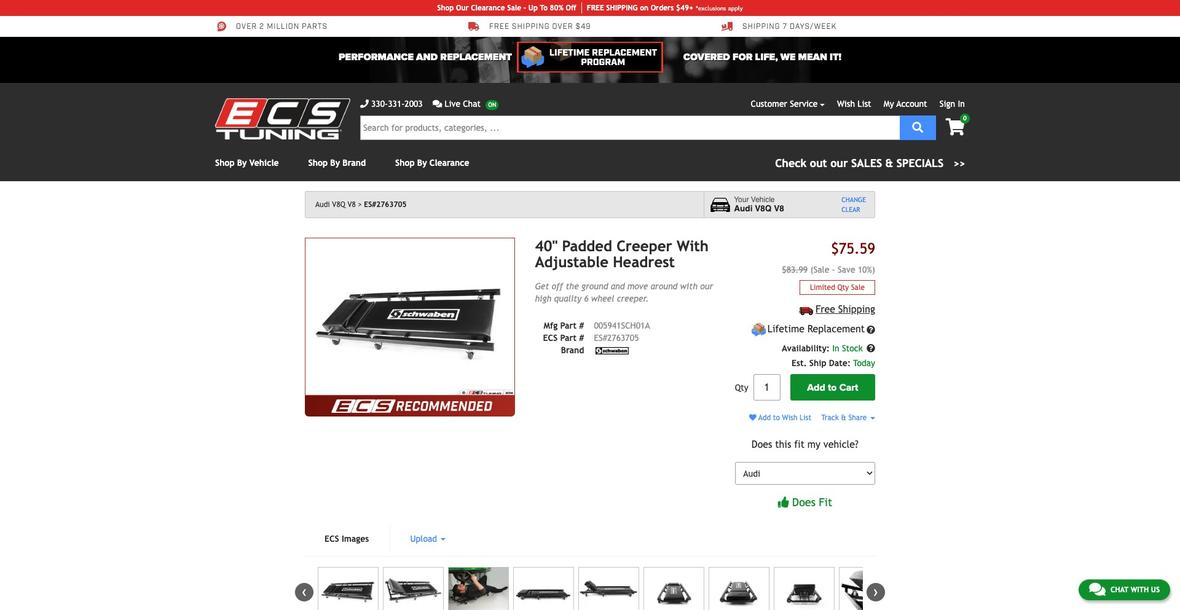 Task type: vqa. For each thing, say whether or not it's contained in the screenshot.
6-
no



Task type: locate. For each thing, give the bounding box(es) containing it.
brand inside es# 2763705 brand
[[561, 345, 584, 355]]

question circle image up today on the bottom of the page
[[867, 345, 876, 353]]

1 vertical spatial part
[[560, 333, 577, 343]]

chat inside live chat link
[[463, 99, 481, 109]]

1 horizontal spatial does
[[793, 496, 816, 509]]

7
[[783, 22, 788, 32]]

2763705
[[608, 333, 639, 343]]

0 vertical spatial with
[[681, 282, 698, 291]]

list left track
[[800, 414, 812, 423]]

0 vertical spatial brand
[[343, 158, 366, 168]]

question circle image down free shipping
[[867, 326, 876, 334]]

0 horizontal spatial qty
[[735, 383, 749, 393]]

save
[[838, 265, 856, 275]]

0 vertical spatial shipping
[[743, 22, 781, 32]]

0 horizontal spatial -
[[524, 4, 527, 12]]

add
[[808, 382, 826, 394], [759, 414, 771, 423]]

1 vertical spatial question circle image
[[867, 345, 876, 353]]

# left es#
[[579, 333, 584, 343]]

over
[[236, 22, 257, 32]]

v8
[[348, 200, 356, 209], [774, 204, 785, 213]]

shipping up replacement
[[839, 304, 876, 316]]

ecs
[[543, 333, 558, 343], [325, 534, 339, 544]]

& right track
[[842, 414, 847, 423]]

question circle image for in stock
[[867, 345, 876, 353]]

add for add to wish list
[[759, 414, 771, 423]]

to
[[828, 382, 837, 394], [773, 414, 780, 423]]

1 horizontal spatial chat
[[1111, 586, 1129, 595]]

0 horizontal spatial in
[[833, 344, 840, 354]]

by down 2003
[[417, 158, 427, 168]]

add inside button
[[808, 382, 826, 394]]

by up audi v8q v8
[[330, 158, 340, 168]]

0 horizontal spatial brand
[[343, 158, 366, 168]]

vehicle?
[[824, 439, 859, 451]]

1 by from the left
[[237, 158, 247, 168]]

0 vertical spatial comments image
[[433, 100, 442, 108]]

vehicle inside your vehicle audi v8q v8
[[751, 195, 775, 204]]

sale down 10%)
[[852, 284, 865, 292]]

wish
[[838, 99, 855, 109], [783, 414, 798, 423]]

0 horizontal spatial &
[[842, 414, 847, 423]]

wish up this
[[783, 414, 798, 423]]

0 horizontal spatial shipping
[[743, 22, 781, 32]]

1 vertical spatial &
[[842, 414, 847, 423]]

with left our
[[681, 282, 698, 291]]

0 horizontal spatial ecs
[[325, 534, 339, 544]]

question circle image
[[867, 326, 876, 334], [867, 345, 876, 353]]

availability: in stock
[[782, 344, 866, 354]]

0 horizontal spatial add
[[759, 414, 771, 423]]

1 horizontal spatial v8q
[[755, 204, 772, 213]]

es#2763705 - 005941sch01a - 40" padded creeper with adjustable headrest  - get off the ground and move around with our high quality 6 wheel creeper. - schwaben - audi bmw volkswagen mercedes benz mini porsche image
[[305, 238, 516, 396], [318, 568, 379, 611], [383, 568, 444, 611], [448, 568, 509, 611], [513, 568, 575, 611], [579, 568, 640, 611], [644, 568, 705, 611], [709, 568, 770, 611], [774, 568, 835, 611], [839, 568, 901, 611]]

2003
[[405, 99, 423, 109]]

does right thumbs up image at the right of the page
[[793, 496, 816, 509]]

1 horizontal spatial ecs
[[543, 333, 558, 343]]

customer service button
[[751, 98, 825, 111]]

vehicle down ecs tuning 'image'
[[250, 158, 279, 168]]

1 vertical spatial list
[[800, 414, 812, 423]]

0
[[964, 115, 967, 122]]

heart image
[[749, 415, 757, 422]]

part down mfg part #
[[560, 333, 577, 343]]

*exclusions apply link
[[696, 3, 743, 13]]

2 # from the top
[[579, 333, 584, 343]]

0 vertical spatial sale
[[507, 4, 522, 12]]

by for clearance
[[417, 158, 427, 168]]

to left cart
[[828, 382, 837, 394]]

1 vertical spatial to
[[773, 414, 780, 423]]

& right sales
[[886, 157, 894, 170]]

clearance
[[471, 4, 505, 12], [430, 158, 470, 168]]

qty
[[838, 284, 849, 292], [735, 383, 749, 393]]

schwaben image
[[594, 348, 631, 355]]

the
[[566, 282, 579, 291]]

clearance right our
[[471, 4, 505, 12]]

off
[[566, 4, 577, 12]]

today
[[854, 359, 876, 369]]

shop our clearance sale - up to 80% off
[[437, 4, 577, 12]]

& for sales
[[886, 157, 894, 170]]

1 vertical spatial free
[[816, 304, 836, 316]]

by for vehicle
[[237, 158, 247, 168]]

v8 inside your vehicle audi v8q v8
[[774, 204, 785, 213]]

1 horizontal spatial vehicle
[[751, 195, 775, 204]]

ecs inside 005941sch01a ecs part #
[[543, 333, 558, 343]]

40" padded creeper with adjustable headrest
[[535, 237, 709, 271]]

list left my
[[858, 99, 872, 109]]

1 horizontal spatial &
[[886, 157, 894, 170]]

padded
[[562, 237, 612, 255]]

3 by from the left
[[417, 158, 427, 168]]

free
[[587, 4, 604, 12]]

replacement
[[441, 51, 512, 63]]

005941sch01a ecs part #
[[543, 321, 650, 343]]

0 horizontal spatial sale
[[507, 4, 522, 12]]

chat
[[463, 99, 481, 109], [1111, 586, 1129, 595]]

add for add to cart
[[808, 382, 826, 394]]

40"
[[535, 237, 558, 255]]

1 vertical spatial vehicle
[[751, 195, 775, 204]]

1 horizontal spatial add
[[808, 382, 826, 394]]

75.59
[[839, 240, 876, 257]]

1 horizontal spatial wish
[[838, 99, 855, 109]]

part right mfg at bottom left
[[560, 321, 577, 331]]

free down shop our clearance sale - up to 80% off
[[490, 22, 510, 32]]

comments image left "chat with us"
[[1090, 582, 1106, 597]]

wish list
[[838, 99, 872, 109]]

0 horizontal spatial by
[[237, 158, 247, 168]]

brand down mfg part #
[[561, 345, 584, 355]]

to inside the add to cart button
[[828, 382, 837, 394]]

1 horizontal spatial brand
[[561, 345, 584, 355]]

0 vertical spatial question circle image
[[867, 326, 876, 334]]

- inside shop our clearance sale - up to 80% off link
[[524, 4, 527, 12]]

account
[[897, 99, 928, 109]]

add right heart image
[[759, 414, 771, 423]]

0 vertical spatial free
[[490, 22, 510, 32]]

1 vertical spatial clearance
[[430, 158, 470, 168]]

1 vertical spatial sale
[[852, 284, 865, 292]]

0 vertical spatial does
[[752, 439, 773, 451]]

0 horizontal spatial comments image
[[433, 100, 442, 108]]

ecs tuning image
[[215, 98, 351, 140]]

free shipping over $49
[[490, 22, 591, 32]]

2 part from the top
[[560, 333, 577, 343]]

comments image inside live chat link
[[433, 100, 442, 108]]

0 horizontal spatial with
[[681, 282, 698, 291]]

audi down 'your'
[[734, 204, 753, 213]]

high
[[535, 294, 552, 304]]

0 vertical spatial add
[[808, 382, 826, 394]]

live chat link
[[433, 98, 499, 111]]

chat left us
[[1111, 586, 1129, 595]]

date:
[[829, 359, 851, 369]]

0 horizontal spatial chat
[[463, 99, 481, 109]]

brand
[[343, 158, 366, 168], [561, 345, 584, 355]]

comments image
[[433, 100, 442, 108], [1090, 582, 1106, 597]]

1 vertical spatial does
[[793, 496, 816, 509]]

1 vertical spatial in
[[833, 344, 840, 354]]

lifetime replacement program banner image
[[517, 42, 664, 73]]

audi inside your vehicle audi v8q v8
[[734, 204, 753, 213]]

# up es# 2763705 brand
[[579, 321, 584, 331]]

2 horizontal spatial by
[[417, 158, 427, 168]]

0 horizontal spatial to
[[773, 414, 780, 423]]

& for track
[[842, 414, 847, 423]]

0 vertical spatial part
[[560, 321, 577, 331]]

1 horizontal spatial qty
[[838, 284, 849, 292]]

free shipping image
[[799, 307, 813, 315]]

- left up
[[524, 4, 527, 12]]

sign in link
[[940, 99, 965, 109]]

get off the ground and move around with our high quality 6 wheel creeper.
[[535, 282, 714, 304]]

0 vertical spatial vehicle
[[250, 158, 279, 168]]

1 vertical spatial add
[[759, 414, 771, 423]]

clearance down live
[[430, 158, 470, 168]]

sale left up
[[507, 4, 522, 12]]

chat with us link
[[1079, 580, 1171, 601]]

1 horizontal spatial by
[[330, 158, 340, 168]]

clear link
[[842, 205, 867, 215]]

0 vertical spatial &
[[886, 157, 894, 170]]

headrest
[[613, 254, 675, 271]]

1 horizontal spatial free
[[816, 304, 836, 316]]

with
[[681, 282, 698, 291], [1131, 586, 1149, 595]]

330-331-2003 link
[[360, 98, 423, 111]]

0 vertical spatial in
[[958, 99, 965, 109]]

creeper
[[617, 237, 673, 255]]

1 vertical spatial -
[[832, 265, 836, 275]]

2 question circle image from the top
[[867, 345, 876, 353]]

shop
[[437, 4, 454, 12], [215, 158, 235, 168], [308, 158, 328, 168], [395, 158, 415, 168]]

with left us
[[1131, 586, 1149, 595]]

orders
[[651, 4, 674, 12]]

1 vertical spatial ecs
[[325, 534, 339, 544]]

0 vertical spatial chat
[[463, 99, 481, 109]]

to
[[540, 4, 548, 12]]

1 vertical spatial wish
[[783, 414, 798, 423]]

million
[[267, 22, 300, 32]]

comments image inside "chat with us" link
[[1090, 582, 1106, 597]]

brand up audi v8q v8 link
[[343, 158, 366, 168]]

1 horizontal spatial sale
[[852, 284, 865, 292]]

by down ecs tuning 'image'
[[237, 158, 247, 168]]

chat right live
[[463, 99, 481, 109]]

0 vertical spatial ecs
[[543, 333, 558, 343]]

to for wish
[[773, 414, 780, 423]]

1 horizontal spatial v8
[[774, 204, 785, 213]]

‹
[[302, 584, 307, 600]]

in
[[958, 99, 965, 109], [833, 344, 840, 354]]

parts
[[302, 22, 328, 32]]

0 horizontal spatial clearance
[[430, 158, 470, 168]]

vehicle right 'your'
[[751, 195, 775, 204]]

0 horizontal spatial free
[[490, 22, 510, 32]]

0 vertical spatial #
[[579, 321, 584, 331]]

0 horizontal spatial vehicle
[[250, 158, 279, 168]]

in up est. ship date: today on the right bottom of the page
[[833, 344, 840, 354]]

0 horizontal spatial does
[[752, 439, 773, 451]]

shop by brand link
[[308, 158, 366, 168]]

fit
[[819, 496, 833, 509]]

0 vertical spatial clearance
[[471, 4, 505, 12]]

in right sign
[[958, 99, 965, 109]]

lifetime replacement
[[768, 324, 865, 335]]

by
[[237, 158, 247, 168], [330, 158, 340, 168], [417, 158, 427, 168]]

shopping cart image
[[946, 119, 965, 136]]

0 link
[[936, 114, 970, 137]]

does left this
[[752, 439, 773, 451]]

0 horizontal spatial audi
[[315, 200, 330, 209]]

0 horizontal spatial list
[[800, 414, 812, 423]]

1 horizontal spatial audi
[[734, 204, 753, 213]]

1 vertical spatial chat
[[1111, 586, 1129, 595]]

fit
[[795, 439, 805, 451]]

performance
[[339, 51, 414, 63]]

0 horizontal spatial wish
[[783, 414, 798, 423]]

thumbs up image
[[778, 497, 789, 508]]

audi down shop by brand "link"
[[315, 200, 330, 209]]

shop for shop our clearance sale - up to 80% off
[[437, 4, 454, 12]]

shipping
[[743, 22, 781, 32], [839, 304, 876, 316]]

audi v8q v8 link
[[315, 200, 362, 209]]

1 vertical spatial brand
[[561, 345, 584, 355]]

1 horizontal spatial -
[[832, 265, 836, 275]]

6
[[584, 294, 589, 304]]

apply
[[728, 5, 743, 11]]

shipping 7 days/week
[[743, 22, 837, 32]]

shop by vehicle
[[215, 158, 279, 168]]

search image
[[913, 121, 924, 133]]

-
[[524, 4, 527, 12], [832, 265, 836, 275]]

with inside get off the ground and move around with our high quality 6 wheel creeper.
[[681, 282, 698, 291]]

chat with us
[[1111, 586, 1160, 595]]

to right heart image
[[773, 414, 780, 423]]

clearance for our
[[471, 4, 505, 12]]

1 horizontal spatial clearance
[[471, 4, 505, 12]]

ecs left images
[[325, 534, 339, 544]]

ecs images link
[[305, 527, 389, 552]]

1 vertical spatial comments image
[[1090, 582, 1106, 597]]

it!
[[830, 51, 842, 63]]

0 vertical spatial to
[[828, 382, 837, 394]]

comments image left live
[[433, 100, 442, 108]]

‹ link
[[295, 584, 314, 602]]

2 by from the left
[[330, 158, 340, 168]]

1 horizontal spatial in
[[958, 99, 965, 109]]

1 vertical spatial shipping
[[839, 304, 876, 316]]

shipping left 7
[[743, 22, 781, 32]]

free right 'free shipping' icon
[[816, 304, 836, 316]]

1 horizontal spatial to
[[828, 382, 837, 394]]

off
[[552, 282, 563, 291]]

add to wish list
[[757, 414, 812, 423]]

&
[[886, 157, 894, 170], [842, 414, 847, 423]]

wish right service
[[838, 99, 855, 109]]

- left save
[[832, 265, 836, 275]]

ecs down mfg at bottom left
[[543, 333, 558, 343]]

add down ship
[[808, 382, 826, 394]]

sale
[[507, 4, 522, 12], [852, 284, 865, 292]]

1 vertical spatial #
[[579, 333, 584, 343]]

question circle image for lifetime replacement
[[867, 326, 876, 334]]

v8q inside your vehicle audi v8q v8
[[755, 204, 772, 213]]

0 vertical spatial list
[[858, 99, 872, 109]]

0 vertical spatial qty
[[838, 284, 849, 292]]

None text field
[[754, 375, 781, 401]]

1 horizontal spatial comments image
[[1090, 582, 1106, 597]]

1 question circle image from the top
[[867, 326, 876, 334]]

1 horizontal spatial with
[[1131, 586, 1149, 595]]

0 vertical spatial -
[[524, 4, 527, 12]]

1 horizontal spatial shipping
[[839, 304, 876, 316]]



Task type: describe. For each thing, give the bounding box(es) containing it.
move
[[628, 282, 648, 291]]

and
[[611, 282, 625, 291]]

ship
[[607, 4, 622, 12]]

sale inside shop our clearance sale - up to 80% off link
[[507, 4, 522, 12]]

es# 2763705 brand
[[561, 333, 639, 355]]

1 # from the top
[[579, 321, 584, 331]]

does for does fit
[[793, 496, 816, 509]]

my
[[808, 439, 821, 451]]

$49
[[576, 22, 591, 32]]

by for brand
[[330, 158, 340, 168]]

es#2763705
[[364, 200, 407, 209]]

chat inside "chat with us" link
[[1111, 586, 1129, 595]]

in for availability:
[[833, 344, 840, 354]]

images
[[342, 534, 369, 544]]

shipping inside shipping 7 days/week link
[[743, 22, 781, 32]]

wish list link
[[838, 99, 872, 109]]

share
[[849, 414, 867, 423]]

es#
[[594, 333, 608, 343]]

get
[[535, 282, 549, 291]]

shop our clearance sale - up to 80% off link
[[437, 2, 582, 14]]

ping
[[622, 4, 638, 12]]

005941sch01a
[[594, 321, 650, 331]]

sign in
[[940, 99, 965, 109]]

sales & specials link
[[776, 155, 965, 172]]

shop by clearance
[[395, 158, 470, 168]]

life,
[[756, 51, 778, 63]]

shop by brand
[[308, 158, 366, 168]]

brand for es# 2763705 brand
[[561, 345, 584, 355]]

*exclusions
[[696, 5, 727, 11]]

sales & specials
[[852, 157, 944, 170]]

replacement
[[808, 324, 865, 335]]

limited qty sale
[[810, 284, 865, 292]]

your
[[734, 195, 749, 204]]

live chat
[[445, 99, 481, 109]]

1 vertical spatial with
[[1131, 586, 1149, 595]]

my
[[884, 99, 895, 109]]

change link
[[842, 195, 867, 205]]

free for free shipping
[[816, 304, 836, 316]]

› link
[[867, 584, 886, 602]]

mean
[[799, 51, 828, 63]]

free shipping
[[816, 304, 876, 316]]

›
[[874, 584, 879, 600]]

10%)
[[858, 265, 876, 275]]

1 part from the top
[[560, 321, 577, 331]]

in for sign
[[958, 99, 965, 109]]

and
[[416, 51, 438, 63]]

0 vertical spatial wish
[[838, 99, 855, 109]]

0 horizontal spatial v8q
[[332, 200, 345, 209]]

change clear
[[842, 196, 867, 213]]

my account link
[[884, 99, 928, 109]]

free for free shipping over $49
[[490, 22, 510, 32]]

$83.99
[[782, 265, 808, 275]]

est. ship date: today
[[792, 359, 876, 369]]

audi v8q v8
[[315, 200, 356, 209]]

mfg
[[544, 321, 558, 331]]

to for cart
[[828, 382, 837, 394]]

limited
[[810, 284, 836, 292]]

add to wish list link
[[749, 414, 812, 423]]

this product is lifetime replacement eligible image
[[752, 322, 767, 338]]

2
[[260, 22, 265, 32]]

part inside 005941sch01a ecs part #
[[560, 333, 577, 343]]

your vehicle audi v8q v8
[[734, 195, 785, 213]]

brand for shop by brand
[[343, 158, 366, 168]]

availability:
[[782, 344, 830, 354]]

upload
[[410, 534, 440, 544]]

this
[[776, 439, 792, 451]]

0 horizontal spatial v8
[[348, 200, 356, 209]]

adjustable
[[535, 254, 609, 271]]

$49+
[[676, 4, 694, 12]]

add to cart button
[[791, 375, 876, 401]]

cart
[[840, 382, 859, 394]]

over 2 million parts
[[236, 22, 328, 32]]

1 horizontal spatial list
[[858, 99, 872, 109]]

does for does this fit my vehicle?
[[752, 439, 773, 451]]

$83.99 (sale - save 10%)
[[782, 265, 876, 275]]

clearance for by
[[430, 158, 470, 168]]

sign
[[940, 99, 956, 109]]

lifetime
[[768, 324, 805, 335]]

shop for shop by vehicle
[[215, 158, 235, 168]]

customer service
[[751, 99, 818, 109]]

1 vertical spatial qty
[[735, 383, 749, 393]]

free ship ping on orders $49+ *exclusions apply
[[587, 4, 743, 12]]

days/week
[[790, 22, 837, 32]]

we
[[781, 51, 796, 63]]

does fit
[[793, 496, 833, 509]]

add to cart
[[808, 382, 859, 394]]

ecs tuning recommends this product. image
[[305, 396, 516, 417]]

phone image
[[360, 100, 369, 108]]

stock
[[842, 344, 863, 354]]

upload button
[[391, 527, 466, 552]]

Search text field
[[360, 116, 900, 140]]

shop for shop by clearance
[[395, 158, 415, 168]]

service
[[790, 99, 818, 109]]

est.
[[792, 359, 807, 369]]

shop for shop by brand
[[308, 158, 328, 168]]

330-
[[371, 99, 388, 109]]

around
[[651, 282, 678, 291]]

track & share button
[[822, 414, 876, 423]]

up
[[529, 4, 538, 12]]

on
[[640, 4, 649, 12]]

wheel
[[591, 294, 615, 304]]

shipping
[[512, 22, 550, 32]]

creeper.
[[617, 294, 649, 304]]

shop by vehicle link
[[215, 158, 279, 168]]

# inside 005941sch01a ecs part #
[[579, 333, 584, 343]]

our
[[701, 282, 714, 291]]

comments image for chat
[[1090, 582, 1106, 597]]

comments image for live
[[433, 100, 442, 108]]

us
[[1152, 586, 1160, 595]]

track & share
[[822, 414, 870, 423]]

does this fit my vehicle?
[[752, 439, 859, 451]]



